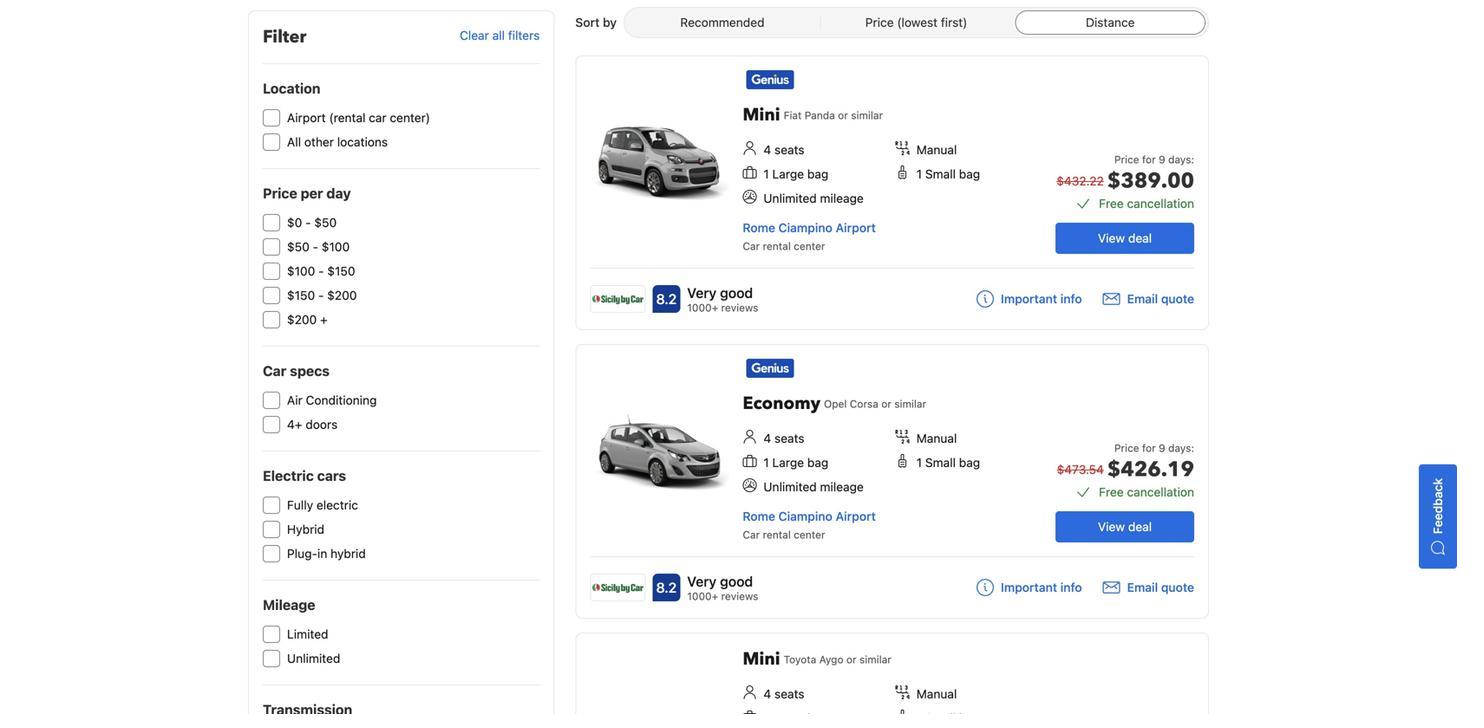 Task type: locate. For each thing, give the bounding box(es) containing it.
0 vertical spatial email quote button
[[1103, 291, 1194, 308]]

price left (lowest
[[866, 15, 894, 29]]

or inside economy opel corsa or similar
[[882, 398, 892, 410]]

1 email from the top
[[1127, 292, 1158, 306]]

2 mini from the top
[[743, 648, 780, 672]]

similar
[[851, 109, 883, 121], [895, 398, 927, 410], [860, 654, 892, 666]]

rome
[[743, 221, 775, 235], [743, 510, 775, 524]]

deal for $426.19
[[1128, 520, 1152, 534]]

info
[[1061, 292, 1082, 306], [1061, 581, 1082, 595]]

2 vertical spatial seats
[[775, 687, 805, 702]]

1 cancellation from the top
[[1127, 196, 1194, 211]]

1000+ for $426.19
[[687, 591, 718, 603]]

free cancellation
[[1099, 196, 1194, 211], [1099, 485, 1194, 500]]

reviews for $389.00
[[721, 302, 758, 314]]

economy
[[743, 392, 821, 416]]

1 email quote from the top
[[1127, 292, 1194, 306]]

2 rome ciampino airport car rental center from the top
[[743, 510, 876, 541]]

1 important info button from the top
[[977, 291, 1082, 308]]

0 vertical spatial quote
[[1161, 292, 1194, 306]]

1 vertical spatial important
[[1001, 581, 1057, 595]]

0 vertical spatial important info
[[1001, 292, 1082, 306]]

price for price per day
[[263, 185, 297, 202]]

1 1 small bag from the top
[[917, 167, 980, 181]]

corsa
[[850, 398, 879, 410]]

1 vertical spatial mileage
[[820, 480, 864, 494]]

unlimited mileage down opel
[[764, 480, 864, 494]]

$150 up $200 +
[[287, 288, 315, 303]]

0 vertical spatial 4 seats
[[764, 143, 805, 157]]

0 vertical spatial 1 small bag
[[917, 167, 980, 181]]

2 ciampino from the top
[[779, 510, 833, 524]]

similar inside mini fiat panda or similar
[[851, 109, 883, 121]]

1 ciampino from the top
[[779, 221, 833, 235]]

1 vertical spatial rome ciampino airport car rental center
[[743, 510, 876, 541]]

1 view from the top
[[1098, 231, 1125, 245]]

free for $426.19
[[1099, 485, 1124, 500]]

2 important from the top
[[1001, 581, 1057, 595]]

$200 +
[[287, 313, 328, 327]]

email for $389.00
[[1127, 292, 1158, 306]]

2 8.2 element from the top
[[653, 574, 680, 602]]

1 4 from the top
[[764, 143, 771, 157]]

rome ciampino airport button for $426.19
[[743, 510, 876, 524]]

1 vertical spatial customer rating 8.2 very good element
[[687, 572, 758, 592]]

1 small bag for $426.19
[[917, 456, 980, 470]]

4 down mini toyota aygo or similar at the right bottom of page
[[764, 687, 771, 702]]

or right the aygo
[[847, 654, 857, 666]]

1 4 seats from the top
[[764, 143, 805, 157]]

1 view deal button from the top
[[1056, 223, 1194, 254]]

1 reviews from the top
[[721, 302, 758, 314]]

1 horizontal spatial $50
[[314, 216, 337, 230]]

days: inside price for 9 days: $432.22 $389.00
[[1168, 154, 1194, 166]]

0 vertical spatial rome
[[743, 221, 775, 235]]

plug-
[[287, 547, 317, 561]]

$100 up $100 - $150
[[322, 240, 350, 254]]

(lowest
[[897, 15, 938, 29]]

opel
[[824, 398, 847, 410]]

2 rome from the top
[[743, 510, 775, 524]]

cancellation for $426.19
[[1127, 485, 1194, 500]]

2 days: from the top
[[1168, 442, 1194, 455]]

0 horizontal spatial $150
[[287, 288, 315, 303]]

0 vertical spatial very
[[687, 285, 717, 301]]

unlimited down economy
[[764, 480, 817, 494]]

view deal button
[[1056, 223, 1194, 254], [1056, 512, 1194, 543]]

1 vertical spatial very good 1000+ reviews
[[687, 574, 758, 603]]

2 deal from the top
[[1128, 520, 1152, 534]]

limited
[[287, 628, 328, 642]]

0 vertical spatial rental
[[763, 240, 791, 252]]

free
[[1099, 196, 1124, 211], [1099, 485, 1124, 500]]

2 for from the top
[[1142, 442, 1156, 455]]

view down $473.54
[[1098, 520, 1125, 534]]

important info for $426.19
[[1001, 581, 1082, 595]]

2 view deal from the top
[[1098, 520, 1152, 534]]

days: for $426.19
[[1168, 442, 1194, 455]]

1 1 large bag from the top
[[764, 167, 829, 181]]

2 rome ciampino airport button from the top
[[743, 510, 876, 524]]

1 seats from the top
[[775, 143, 805, 157]]

2 important info button from the top
[[977, 579, 1082, 597]]

mileage for $426.19
[[820, 480, 864, 494]]

deal down $426.19
[[1128, 520, 1152, 534]]

toyota
[[784, 654, 816, 666]]

2 1 large bag from the top
[[764, 456, 829, 470]]

free cancellation for $426.19
[[1099, 485, 1194, 500]]

ciampino
[[779, 221, 833, 235], [779, 510, 833, 524]]

ciampino for $426.19
[[779, 510, 833, 524]]

$473.54
[[1057, 463, 1104, 477]]

mini toyota aygo or similar
[[743, 648, 892, 672]]

car
[[743, 240, 760, 252], [263, 363, 287, 380], [743, 529, 760, 541]]

1000+
[[687, 302, 718, 314], [687, 591, 718, 603]]

1 vertical spatial large
[[772, 456, 804, 470]]

important for $389.00
[[1001, 292, 1057, 306]]

1 important from the top
[[1001, 292, 1057, 306]]

0 vertical spatial customer rating 8.2 very good element
[[687, 283, 758, 304]]

1 vertical spatial days:
[[1168, 442, 1194, 455]]

2 manual from the top
[[917, 432, 957, 446]]

2 rental from the top
[[763, 529, 791, 541]]

1 horizontal spatial $200
[[327, 288, 357, 303]]

for inside price for 9 days: $432.22 $389.00
[[1142, 154, 1156, 166]]

2 4 from the top
[[764, 432, 771, 446]]

unlimited down fiat
[[764, 191, 817, 206]]

- for $0
[[305, 216, 311, 230]]

airport for $389.00
[[836, 221, 876, 235]]

$50 up $50 - $100
[[314, 216, 337, 230]]

2 1000+ from the top
[[687, 591, 718, 603]]

1 info from the top
[[1061, 292, 1082, 306]]

product card group containing $426.19
[[575, 344, 1209, 619]]

quote
[[1161, 292, 1194, 306], [1161, 581, 1194, 595]]

0 vertical spatial view deal button
[[1056, 223, 1194, 254]]

$426.19
[[1108, 456, 1194, 484]]

1 vertical spatial for
[[1142, 442, 1156, 455]]

0 vertical spatial very good 1000+ reviews
[[687, 285, 758, 314]]

2 vertical spatial 4
[[764, 687, 771, 702]]

8.2 element for $389.00
[[653, 285, 680, 313]]

deal for $389.00
[[1128, 231, 1152, 245]]

0 vertical spatial for
[[1142, 154, 1156, 166]]

rome ciampino airport car rental center
[[743, 221, 876, 252], [743, 510, 876, 541]]

bag
[[807, 167, 829, 181], [959, 167, 980, 181], [807, 456, 829, 470], [959, 456, 980, 470]]

0 vertical spatial reviews
[[721, 302, 758, 314]]

0 vertical spatial $200
[[327, 288, 357, 303]]

hybrid
[[287, 523, 325, 537]]

0 vertical spatial unlimited
[[764, 191, 817, 206]]

view down $432.22
[[1098, 231, 1125, 245]]

free cancellation down $426.19
[[1099, 485, 1194, 500]]

- up $150 - $200
[[318, 264, 324, 278]]

0 vertical spatial mini
[[743, 103, 780, 127]]

1 very good 1000+ reviews from the top
[[687, 285, 758, 314]]

view deal button for $426.19
[[1056, 512, 1194, 543]]

0 vertical spatial email
[[1127, 292, 1158, 306]]

1 unlimited mileage from the top
[[764, 191, 864, 206]]

2 free cancellation from the top
[[1099, 485, 1194, 500]]

1 vertical spatial view deal
[[1098, 520, 1152, 534]]

2 cancellation from the top
[[1127, 485, 1194, 500]]

view deal button down $426.19
[[1056, 512, 1194, 543]]

days:
[[1168, 154, 1194, 166], [1168, 442, 1194, 455]]

(rental
[[329, 111, 366, 125]]

mileage
[[820, 191, 864, 206], [820, 480, 864, 494]]

clear all filters
[[460, 28, 540, 43]]

rome ciampino airport button for $389.00
[[743, 221, 876, 235]]

days: up $389.00
[[1168, 154, 1194, 166]]

1 vertical spatial important info
[[1001, 581, 1082, 595]]

$100
[[322, 240, 350, 254], [287, 264, 315, 278]]

rental
[[763, 240, 791, 252], [763, 529, 791, 541]]

9 up $426.19
[[1159, 442, 1166, 455]]

2 email quote button from the top
[[1103, 579, 1194, 597]]

0 vertical spatial 8.2
[[656, 291, 677, 308]]

customer rating 8.2 very good element for $389.00
[[687, 283, 758, 304]]

very for $389.00
[[687, 285, 717, 301]]

unlimited for $426.19
[[764, 480, 817, 494]]

car
[[369, 111, 387, 125]]

4 seats
[[764, 143, 805, 157], [764, 432, 805, 446], [764, 687, 805, 702]]

1 important info from the top
[[1001, 292, 1082, 306]]

unlimited mileage
[[764, 191, 864, 206], [764, 480, 864, 494]]

1 vertical spatial very
[[687, 574, 717, 590]]

1 vertical spatial $100
[[287, 264, 315, 278]]

1 good from the top
[[720, 285, 753, 301]]

for up $426.19
[[1142, 442, 1156, 455]]

2 vertical spatial manual
[[917, 687, 957, 702]]

1 vertical spatial info
[[1061, 581, 1082, 595]]

1 vertical spatial deal
[[1128, 520, 1152, 534]]

good
[[720, 285, 753, 301], [720, 574, 753, 590]]

0 vertical spatial small
[[925, 167, 956, 181]]

free cancellation down $389.00
[[1099, 196, 1194, 211]]

customer rating 8.2 very good element
[[687, 283, 758, 304], [687, 572, 758, 592]]

product card group containing $389.00
[[575, 56, 1209, 330]]

2 important info from the top
[[1001, 581, 1082, 595]]

manual for $389.00
[[917, 143, 957, 157]]

feedback
[[1431, 479, 1445, 535]]

$50 - $100
[[287, 240, 350, 254]]

ciampino for $389.00
[[779, 221, 833, 235]]

1 vertical spatial email
[[1127, 581, 1158, 595]]

1 small bag for $389.00
[[917, 167, 980, 181]]

deal
[[1128, 231, 1152, 245], [1128, 520, 1152, 534]]

days: inside price for 9 days: $473.54 $426.19
[[1168, 442, 1194, 455]]

2 mileage from the top
[[820, 480, 864, 494]]

seats
[[775, 143, 805, 157], [775, 432, 805, 446], [775, 687, 805, 702]]

1 vertical spatial view
[[1098, 520, 1125, 534]]

view deal for $389.00
[[1098, 231, 1152, 245]]

4 seats down fiat
[[764, 143, 805, 157]]

2 vertical spatial or
[[847, 654, 857, 666]]

or right corsa
[[882, 398, 892, 410]]

1 vertical spatial quote
[[1161, 581, 1194, 595]]

2 product card group from the top
[[575, 344, 1209, 619]]

similar right panda
[[851, 109, 883, 121]]

$150 up $150 - $200
[[327, 264, 355, 278]]

1 vertical spatial reviews
[[721, 591, 758, 603]]

0 vertical spatial center
[[794, 240, 825, 252]]

unlimited
[[764, 191, 817, 206], [764, 480, 817, 494], [287, 652, 340, 666]]

1 vertical spatial 8.2
[[656, 580, 677, 596]]

supplied by sicily by car image for $426.19
[[591, 575, 645, 601]]

days: up $426.19
[[1168, 442, 1194, 455]]

email quote for $426.19
[[1127, 581, 1194, 595]]

4 down economy
[[764, 432, 771, 446]]

2 small from the top
[[925, 456, 956, 470]]

very good 1000+ reviews
[[687, 285, 758, 314], [687, 574, 758, 603]]

9 for $389.00
[[1159, 154, 1166, 166]]

0 vertical spatial good
[[720, 285, 753, 301]]

price up $389.00
[[1115, 154, 1139, 166]]

view
[[1098, 231, 1125, 245], [1098, 520, 1125, 534]]

1 supplied by sicily by car image from the top
[[591, 286, 645, 312]]

view deal down $426.19
[[1098, 520, 1152, 534]]

unlimited mileage for $389.00
[[764, 191, 864, 206]]

0 vertical spatial ciampino
[[779, 221, 833, 235]]

2 customer rating 8.2 very good element from the top
[[687, 572, 758, 592]]

email quote button
[[1103, 291, 1194, 308], [1103, 579, 1194, 597]]

0 vertical spatial 1 large bag
[[764, 167, 829, 181]]

price for price (lowest first)
[[866, 15, 894, 29]]

or for $389.00
[[838, 109, 848, 121]]

$200 left + on the top left
[[287, 313, 317, 327]]

9 up $389.00
[[1159, 154, 1166, 166]]

1 vertical spatial product card group
[[575, 344, 1209, 619]]

1 vertical spatial email quote
[[1127, 581, 1194, 595]]

or right panda
[[838, 109, 848, 121]]

2 email from the top
[[1127, 581, 1158, 595]]

for inside price for 9 days: $473.54 $426.19
[[1142, 442, 1156, 455]]

rental for $426.19
[[763, 529, 791, 541]]

deal down $389.00
[[1128, 231, 1152, 245]]

4 seats down economy
[[764, 432, 805, 446]]

$100 down $50 - $100
[[287, 264, 315, 278]]

product card group
[[575, 56, 1209, 330], [575, 344, 1209, 619], [575, 633, 1209, 715]]

1 vertical spatial free
[[1099, 485, 1124, 500]]

1 vertical spatial 8.2 element
[[653, 574, 680, 602]]

3 4 seats from the top
[[764, 687, 805, 702]]

1 mini from the top
[[743, 103, 780, 127]]

mini
[[743, 103, 780, 127], [743, 648, 780, 672]]

4 down mini fiat panda or similar
[[764, 143, 771, 157]]

car for $389.00
[[743, 240, 760, 252]]

free down price for 9 days: $473.54 $426.19
[[1099, 485, 1124, 500]]

similar right the aygo
[[860, 654, 892, 666]]

1 vertical spatial 1 large bag
[[764, 456, 829, 470]]

seats down toyota
[[775, 687, 805, 702]]

0 vertical spatial deal
[[1128, 231, 1152, 245]]

view deal button down $389.00
[[1056, 223, 1194, 254]]

1 vertical spatial $50
[[287, 240, 310, 254]]

unlimited mileage down mini fiat panda or similar
[[764, 191, 864, 206]]

1 product card group from the top
[[575, 56, 1209, 330]]

important info button for $426.19
[[977, 579, 1082, 597]]

mini fiat panda or similar
[[743, 103, 883, 127]]

1 rome ciampino airport button from the top
[[743, 221, 876, 235]]

1 vertical spatial airport
[[836, 221, 876, 235]]

1 rome ciampino airport car rental center from the top
[[743, 221, 876, 252]]

2 supplied by sicily by car image from the top
[[591, 575, 645, 601]]

hybrid
[[331, 547, 366, 561]]

important info button
[[977, 291, 1082, 308], [977, 579, 1082, 597]]

unlimited down "limited"
[[287, 652, 340, 666]]

1000+ for $389.00
[[687, 302, 718, 314]]

2 vertical spatial car
[[743, 529, 760, 541]]

1 small bag
[[917, 167, 980, 181], [917, 456, 980, 470]]

or
[[838, 109, 848, 121], [882, 398, 892, 410], [847, 654, 857, 666]]

1 horizontal spatial $150
[[327, 264, 355, 278]]

1 large from the top
[[772, 167, 804, 181]]

large down fiat
[[772, 167, 804, 181]]

seats down fiat
[[775, 143, 805, 157]]

2 email quote from the top
[[1127, 581, 1194, 595]]

0 vertical spatial seats
[[775, 143, 805, 157]]

2 center from the top
[[794, 529, 825, 541]]

1 8.2 element from the top
[[653, 285, 680, 313]]

free down price for 9 days: $432.22 $389.00
[[1099, 196, 1124, 211]]

seats down economy
[[775, 432, 805, 446]]

or for $426.19
[[882, 398, 892, 410]]

price inside the sort by element
[[866, 15, 894, 29]]

4 seats for $389.00
[[764, 143, 805, 157]]

1 view deal from the top
[[1098, 231, 1152, 245]]

2 unlimited mileage from the top
[[764, 480, 864, 494]]

1 mileage from the top
[[820, 191, 864, 206]]

1 days: from the top
[[1168, 154, 1194, 166]]

2 4 seats from the top
[[764, 432, 805, 446]]

mileage down panda
[[820, 191, 864, 206]]

$50 down $0
[[287, 240, 310, 254]]

large down economy
[[772, 456, 804, 470]]

1 vertical spatial $150
[[287, 288, 315, 303]]

good for $389.00
[[720, 285, 753, 301]]

very good 1000+ reviews for $389.00
[[687, 285, 758, 314]]

$150 - $200
[[287, 288, 357, 303]]

unlimited mileage for $426.19
[[764, 480, 864, 494]]

0 vertical spatial car
[[743, 240, 760, 252]]

price up $426.19
[[1115, 442, 1139, 455]]

supplied by sicily by car image
[[591, 286, 645, 312], [591, 575, 645, 601]]

clear all filters button
[[460, 28, 540, 43]]

1 for from the top
[[1142, 154, 1156, 166]]

1 email quote button from the top
[[1103, 291, 1194, 308]]

1 small from the top
[[925, 167, 956, 181]]

1 manual from the top
[[917, 143, 957, 157]]

similar inside economy opel corsa or similar
[[895, 398, 927, 410]]

0 vertical spatial important info button
[[977, 291, 1082, 308]]

2 good from the top
[[720, 574, 753, 590]]

important info
[[1001, 292, 1082, 306], [1001, 581, 1082, 595]]

cancellation down $389.00
[[1127, 196, 1194, 211]]

conditioning
[[306, 393, 377, 408]]

1 customer rating 8.2 very good element from the top
[[687, 283, 758, 304]]

2 8.2 from the top
[[656, 580, 677, 596]]

0 vertical spatial supplied by sicily by car image
[[591, 286, 645, 312]]

1 free cancellation from the top
[[1099, 196, 1194, 211]]

similar right corsa
[[895, 398, 927, 410]]

1 vertical spatial 9
[[1159, 442, 1166, 455]]

9 inside price for 9 days: $432.22 $389.00
[[1159, 154, 1166, 166]]

2 1 small bag from the top
[[917, 456, 980, 470]]

price left the per
[[263, 185, 297, 202]]

large
[[772, 167, 804, 181], [772, 456, 804, 470]]

8.2 element
[[653, 285, 680, 313], [653, 574, 680, 602]]

cancellation
[[1127, 196, 1194, 211], [1127, 485, 1194, 500]]

seats for $426.19
[[775, 432, 805, 446]]

0 vertical spatial rome ciampino airport car rental center
[[743, 221, 876, 252]]

0 vertical spatial unlimited mileage
[[764, 191, 864, 206]]

view for $426.19
[[1098, 520, 1125, 534]]

0 vertical spatial 9
[[1159, 154, 1166, 166]]

center for $426.19
[[794, 529, 825, 541]]

2 view from the top
[[1098, 520, 1125, 534]]

1 vertical spatial free cancellation
[[1099, 485, 1194, 500]]

1 vertical spatial car
[[263, 363, 287, 380]]

small
[[925, 167, 956, 181], [925, 456, 956, 470]]

mini left toyota
[[743, 648, 780, 672]]

first)
[[941, 15, 968, 29]]

8.2
[[656, 291, 677, 308], [656, 580, 677, 596]]

0 vertical spatial $50
[[314, 216, 337, 230]]

mileage for $389.00
[[820, 191, 864, 206]]

- down $100 - $150
[[318, 288, 324, 303]]

4
[[764, 143, 771, 157], [764, 432, 771, 446], [764, 687, 771, 702]]

2 free from the top
[[1099, 485, 1124, 500]]

0 vertical spatial manual
[[917, 143, 957, 157]]

1 large bag down fiat
[[764, 167, 829, 181]]

2 view deal button from the top
[[1056, 512, 1194, 543]]

price inside price for 9 days: $473.54 $426.19
[[1115, 442, 1139, 455]]

very
[[687, 285, 717, 301], [687, 574, 717, 590]]

- right $0
[[305, 216, 311, 230]]

1 free from the top
[[1099, 196, 1124, 211]]

$200
[[327, 288, 357, 303], [287, 313, 317, 327]]

cancellation down $426.19
[[1127, 485, 1194, 500]]

2 very from the top
[[687, 574, 717, 590]]

price per day
[[263, 185, 351, 202]]

1 vertical spatial 4 seats
[[764, 432, 805, 446]]

2 seats from the top
[[775, 432, 805, 446]]

0 vertical spatial similar
[[851, 109, 883, 121]]

1 vertical spatial rome
[[743, 510, 775, 524]]

- down $0 - $50
[[313, 240, 318, 254]]

1 8.2 from the top
[[656, 291, 677, 308]]

price
[[866, 15, 894, 29], [1115, 154, 1139, 166], [263, 185, 297, 202], [1115, 442, 1139, 455]]

0 vertical spatial free
[[1099, 196, 1124, 211]]

3 product card group from the top
[[575, 633, 1209, 715]]

by
[[603, 15, 617, 29]]

1 vertical spatial small
[[925, 456, 956, 470]]

0 vertical spatial $150
[[327, 264, 355, 278]]

2 vertical spatial 4 seats
[[764, 687, 805, 702]]

2 info from the top
[[1061, 581, 1082, 595]]

car for $426.19
[[743, 529, 760, 541]]

for up $389.00
[[1142, 154, 1156, 166]]

airport
[[287, 111, 326, 125], [836, 221, 876, 235], [836, 510, 876, 524]]

1 center from the top
[[794, 240, 825, 252]]

9 inside price for 9 days: $473.54 $426.19
[[1159, 442, 1166, 455]]

0 vertical spatial rome ciampino airport button
[[743, 221, 876, 235]]

$150
[[327, 264, 355, 278], [287, 288, 315, 303]]

1 horizontal spatial $100
[[322, 240, 350, 254]]

mini left fiat
[[743, 103, 780, 127]]

1 large bag down economy
[[764, 456, 829, 470]]

1 rome from the top
[[743, 221, 775, 235]]

1 vertical spatial supplied by sicily by car image
[[591, 575, 645, 601]]

3 manual from the top
[[917, 687, 957, 702]]

1 vertical spatial email quote button
[[1103, 579, 1194, 597]]

2 quote from the top
[[1161, 581, 1194, 595]]

2 reviews from the top
[[721, 591, 758, 603]]

0 vertical spatial info
[[1061, 292, 1082, 306]]

2 very good 1000+ reviews from the top
[[687, 574, 758, 603]]

1 vertical spatial similar
[[895, 398, 927, 410]]

small for $426.19
[[925, 456, 956, 470]]

1 deal from the top
[[1128, 231, 1152, 245]]

2 9 from the top
[[1159, 442, 1166, 455]]

1 vertical spatial manual
[[917, 432, 957, 446]]

or inside mini fiat panda or similar
[[838, 109, 848, 121]]

0 vertical spatial email quote
[[1127, 292, 1194, 306]]

4+
[[287, 418, 302, 432]]

1 rental from the top
[[763, 240, 791, 252]]

4 seats down toyota
[[764, 687, 805, 702]]

0 vertical spatial important
[[1001, 292, 1057, 306]]

1 quote from the top
[[1161, 292, 1194, 306]]

$200 up + on the top left
[[327, 288, 357, 303]]

0 vertical spatial free cancellation
[[1099, 196, 1194, 211]]

1 vertical spatial $200
[[287, 313, 317, 327]]

1 9 from the top
[[1159, 154, 1166, 166]]

1 vertical spatial 1000+
[[687, 591, 718, 603]]

0 vertical spatial large
[[772, 167, 804, 181]]

price inside price for 9 days: $432.22 $389.00
[[1115, 154, 1139, 166]]

1 vertical spatial rome ciampino airport button
[[743, 510, 876, 524]]

1 1000+ from the top
[[687, 302, 718, 314]]

mileage down opel
[[820, 480, 864, 494]]

rome ciampino airport car rental center for $389.00
[[743, 221, 876, 252]]

2 large from the top
[[772, 456, 804, 470]]

9
[[1159, 154, 1166, 166], [1159, 442, 1166, 455]]

0 horizontal spatial $50
[[287, 240, 310, 254]]

1 vertical spatial unlimited
[[764, 480, 817, 494]]

4 seats for $426.19
[[764, 432, 805, 446]]

0 vertical spatial 4
[[764, 143, 771, 157]]

view deal down $389.00
[[1098, 231, 1152, 245]]

1 very from the top
[[687, 285, 717, 301]]

1 vertical spatial ciampino
[[779, 510, 833, 524]]



Task type: describe. For each thing, give the bounding box(es) containing it.
very good 1000+ reviews for $426.19
[[687, 574, 758, 603]]

rome for $389.00
[[743, 221, 775, 235]]

doors
[[306, 418, 338, 432]]

mini for mini fiat panda or similar
[[743, 103, 780, 127]]

email quote for $389.00
[[1127, 292, 1194, 306]]

air conditioning
[[287, 393, 377, 408]]

$100 - $150
[[287, 264, 355, 278]]

2 vertical spatial unlimited
[[287, 652, 340, 666]]

for for $389.00
[[1142, 154, 1156, 166]]

free for $389.00
[[1099, 196, 1124, 211]]

filters
[[508, 28, 540, 43]]

1 large bag for $426.19
[[764, 456, 829, 470]]

info for $389.00
[[1061, 292, 1082, 306]]

$0 - $50
[[287, 216, 337, 230]]

$432.22
[[1057, 174, 1104, 188]]

electric
[[263, 468, 314, 484]]

other
[[304, 135, 334, 149]]

good for $426.19
[[720, 574, 753, 590]]

info for $426.19
[[1061, 581, 1082, 595]]

3 4 from the top
[[764, 687, 771, 702]]

4 for $426.19
[[764, 432, 771, 446]]

9 for $426.19
[[1159, 442, 1166, 455]]

manual for $426.19
[[917, 432, 957, 446]]

center for $389.00
[[794, 240, 825, 252]]

large for $389.00
[[772, 167, 804, 181]]

0 vertical spatial airport
[[287, 111, 326, 125]]

+
[[320, 313, 328, 327]]

sort
[[575, 15, 600, 29]]

email quote button for $389.00
[[1103, 291, 1194, 308]]

feedback button
[[1419, 465, 1457, 569]]

plug-in hybrid
[[287, 547, 366, 561]]

$0
[[287, 216, 302, 230]]

very for $426.19
[[687, 574, 717, 590]]

days: for $389.00
[[1168, 154, 1194, 166]]

view deal button for $389.00
[[1056, 223, 1194, 254]]

seats for $389.00
[[775, 143, 805, 157]]

per
[[301, 185, 323, 202]]

all
[[492, 28, 505, 43]]

free cancellation for $389.00
[[1099, 196, 1194, 211]]

price for 9 days: $473.54 $426.19
[[1057, 442, 1194, 484]]

email for $426.19
[[1127, 581, 1158, 595]]

small for $389.00
[[925, 167, 956, 181]]

view for $389.00
[[1098, 231, 1125, 245]]

4+ doors
[[287, 418, 338, 432]]

mini for mini toyota aygo or similar
[[743, 648, 780, 672]]

airport for $426.19
[[836, 510, 876, 524]]

8.2 for $389.00
[[656, 291, 677, 308]]

rome ciampino airport car rental center for $426.19
[[743, 510, 876, 541]]

cars
[[317, 468, 346, 484]]

reviews for $426.19
[[721, 591, 758, 603]]

price for price for 9 days: $473.54 $426.19
[[1115, 442, 1139, 455]]

rome for $426.19
[[743, 510, 775, 524]]

4 for $389.00
[[764, 143, 771, 157]]

locations
[[337, 135, 388, 149]]

or inside mini toyota aygo or similar
[[847, 654, 857, 666]]

car specs
[[263, 363, 330, 380]]

- for $100
[[318, 264, 324, 278]]

distance
[[1086, 15, 1135, 29]]

unlimited for $389.00
[[764, 191, 817, 206]]

customer rating 8.2 very good element for $426.19
[[687, 572, 758, 592]]

all other locations
[[287, 135, 388, 149]]

fully
[[287, 498, 313, 513]]

email quote button for $426.19
[[1103, 579, 1194, 597]]

recommended
[[680, 15, 765, 29]]

cancellation for $389.00
[[1127, 196, 1194, 211]]

clear
[[460, 28, 489, 43]]

fiat
[[784, 109, 802, 121]]

view deal for $426.19
[[1098, 520, 1152, 534]]

- for $150
[[318, 288, 324, 303]]

3 seats from the top
[[775, 687, 805, 702]]

center)
[[390, 111, 430, 125]]

for for $426.19
[[1142, 442, 1156, 455]]

airport (rental car center)
[[287, 111, 430, 125]]

- for $50
[[313, 240, 318, 254]]

similar for $389.00
[[851, 109, 883, 121]]

sort by
[[575, 15, 617, 29]]

location
[[263, 80, 321, 97]]

fully electric
[[287, 498, 358, 513]]

8.2 for $426.19
[[656, 580, 677, 596]]

quote for $389.00
[[1161, 292, 1194, 306]]

price for 9 days: $432.22 $389.00
[[1057, 154, 1194, 196]]

0 horizontal spatial $100
[[287, 264, 315, 278]]

specs
[[290, 363, 330, 380]]

price for price for 9 days: $432.22 $389.00
[[1115, 154, 1139, 166]]

day
[[327, 185, 351, 202]]

important info for $389.00
[[1001, 292, 1082, 306]]

important info button for $389.00
[[977, 291, 1082, 308]]

$389.00
[[1108, 167, 1194, 196]]

all
[[287, 135, 301, 149]]

8.2 element for $426.19
[[653, 574, 680, 602]]

supplied by sicily by car image for $389.00
[[591, 286, 645, 312]]

rental for $389.00
[[763, 240, 791, 252]]

similar inside mini toyota aygo or similar
[[860, 654, 892, 666]]

0 horizontal spatial $200
[[287, 313, 317, 327]]

panda
[[805, 109, 835, 121]]

electric cars
[[263, 468, 346, 484]]

1 large bag for $389.00
[[764, 167, 829, 181]]

product card group containing mini
[[575, 633, 1209, 715]]

large for $426.19
[[772, 456, 804, 470]]

air
[[287, 393, 303, 408]]

filter
[[263, 25, 306, 49]]

price (lowest first)
[[866, 15, 968, 29]]

mileage
[[263, 597, 315, 614]]

important for $426.19
[[1001, 581, 1057, 595]]

economy opel corsa or similar
[[743, 392, 927, 416]]

in
[[317, 547, 327, 561]]

quote for $426.19
[[1161, 581, 1194, 595]]

similar for $426.19
[[895, 398, 927, 410]]

sort by element
[[624, 7, 1209, 38]]

electric
[[317, 498, 358, 513]]

aygo
[[819, 654, 844, 666]]

0 vertical spatial $100
[[322, 240, 350, 254]]



Task type: vqa. For each thing, say whether or not it's contained in the screenshot.
topmost Seattle–Tacoma
no



